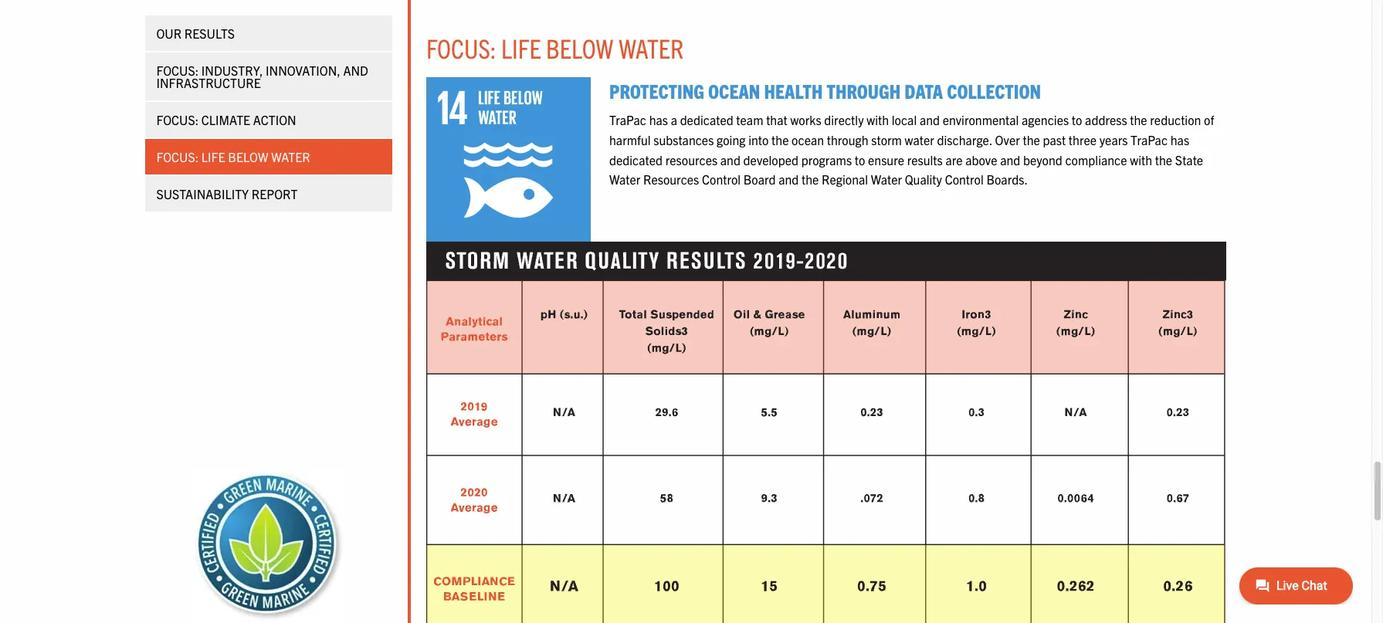 Task type: vqa. For each thing, say whether or not it's contained in the screenshot.
the bottom has
yes



Task type: locate. For each thing, give the bounding box(es) containing it.
years
[[1100, 132, 1128, 148]]

water down the ensure
[[871, 172, 902, 187]]

0 vertical spatial water
[[619, 31, 684, 64]]

1 horizontal spatial focus: life below water
[[426, 31, 684, 64]]

protecting ocean health through data collection
[[609, 78, 1041, 103]]

1 horizontal spatial has
[[1171, 132, 1190, 148]]

below inside focus: life below water link
[[228, 149, 269, 165]]

1 vertical spatial with
[[1130, 152, 1152, 167]]

0 horizontal spatial with
[[867, 112, 889, 128]]

focus: life below water inside focus: life below water link
[[157, 149, 311, 165]]

0 horizontal spatial life
[[202, 149, 226, 165]]

control
[[702, 172, 741, 187], [945, 172, 984, 187]]

life
[[501, 31, 541, 64], [202, 149, 226, 165]]

of
[[1204, 112, 1214, 128]]

compliance
[[1066, 152, 1127, 167]]

0 vertical spatial focus: life below water
[[426, 31, 684, 64]]

1 horizontal spatial trapac
[[1131, 132, 1168, 148]]

board
[[744, 172, 776, 187]]

agencies
[[1022, 112, 1069, 128]]

0 horizontal spatial dedicated
[[609, 152, 663, 167]]

water up the protecting
[[619, 31, 684, 64]]

1 horizontal spatial control
[[945, 172, 984, 187]]

ocean
[[792, 132, 824, 148]]

focus:
[[426, 31, 496, 64], [157, 63, 199, 78], [157, 112, 199, 127], [157, 149, 199, 165]]

water
[[619, 31, 684, 64], [272, 149, 311, 165]]

0 horizontal spatial control
[[702, 172, 741, 187]]

1 horizontal spatial life
[[501, 31, 541, 64]]

focus: inside focus: industry, innovation, and infrastructure
[[157, 63, 199, 78]]

focus: industry, innovation, and infrastructure
[[157, 63, 369, 90]]

focus: climate action link
[[145, 102, 392, 137]]

to
[[1072, 112, 1083, 128], [855, 152, 865, 167]]

control down resources
[[702, 172, 741, 187]]

0 vertical spatial to
[[1072, 112, 1083, 128]]

to up three
[[1072, 112, 1083, 128]]

past
[[1043, 132, 1066, 148]]

has
[[649, 112, 668, 128], [1171, 132, 1190, 148]]

the down 'that' in the top right of the page
[[772, 132, 789, 148]]

our results
[[157, 25, 235, 41]]

the
[[1130, 112, 1148, 128], [772, 132, 789, 148], [1023, 132, 1040, 148], [1155, 152, 1173, 167], [802, 172, 819, 187]]

focus: life below water
[[426, 31, 684, 64], [157, 149, 311, 165]]

climate
[[202, 112, 251, 127]]

to down through
[[855, 152, 865, 167]]

going
[[717, 132, 746, 148]]

water down action
[[272, 149, 311, 165]]

resources
[[666, 152, 718, 167]]

0 vertical spatial with
[[867, 112, 889, 128]]

focus: industry, innovation, and infrastructure link
[[145, 53, 392, 100]]

trapac up 'harmful'
[[609, 112, 646, 128]]

and
[[920, 112, 940, 128], [721, 152, 741, 167], [1000, 152, 1021, 167], [779, 172, 799, 187]]

reduction
[[1150, 112, 1201, 128]]

with right compliance
[[1130, 152, 1152, 167]]

1 vertical spatial focus: life below water
[[157, 149, 311, 165]]

0 horizontal spatial focus: life below water
[[157, 149, 311, 165]]

trapac down reduction
[[1131, 132, 1168, 148]]

sustainability report link
[[145, 176, 392, 212]]

focus: life below water link
[[145, 139, 392, 175]]

0 vertical spatial below
[[546, 31, 614, 64]]

resources
[[643, 172, 699, 187]]

our results link
[[145, 15, 392, 51]]

1 horizontal spatial with
[[1130, 152, 1152, 167]]

water
[[609, 172, 641, 187], [871, 172, 902, 187]]

control down are
[[945, 172, 984, 187]]

1 horizontal spatial water
[[871, 172, 902, 187]]

local
[[892, 112, 917, 128]]

has left the a
[[649, 112, 668, 128]]

1 vertical spatial to
[[855, 152, 865, 167]]

1 water from the left
[[609, 172, 641, 187]]

above
[[966, 152, 998, 167]]

1 horizontal spatial below
[[546, 31, 614, 64]]

infrastructure
[[157, 75, 261, 90]]

1 vertical spatial dedicated
[[609, 152, 663, 167]]

team
[[736, 112, 764, 128]]

0 horizontal spatial trapac
[[609, 112, 646, 128]]

data
[[905, 78, 943, 103]]

that
[[766, 112, 788, 128]]

with up storm
[[867, 112, 889, 128]]

dedicated down 'harmful'
[[609, 152, 663, 167]]

the right address
[[1130, 112, 1148, 128]]

1 vertical spatial below
[[228, 149, 269, 165]]

2 control from the left
[[945, 172, 984, 187]]

directly
[[824, 112, 864, 128]]

1 vertical spatial life
[[202, 149, 226, 165]]

below
[[546, 31, 614, 64], [228, 149, 269, 165]]

ocean
[[708, 78, 760, 103]]

1 vertical spatial water
[[272, 149, 311, 165]]

state
[[1175, 152, 1204, 167]]

0 horizontal spatial below
[[228, 149, 269, 165]]

trapac
[[609, 112, 646, 128], [1131, 132, 1168, 148]]

0 vertical spatial trapac
[[609, 112, 646, 128]]

1 control from the left
[[702, 172, 741, 187]]

has down reduction
[[1171, 132, 1190, 148]]

2 water from the left
[[871, 172, 902, 187]]

innovation,
[[266, 63, 341, 78]]

water down 'harmful'
[[609, 172, 641, 187]]

beyond
[[1023, 152, 1063, 167]]

dedicated up substances
[[680, 112, 734, 128]]

0 horizontal spatial has
[[649, 112, 668, 128]]

trapac has a dedicated team that works directly with local and environmental agencies to address the reduction of harmful substances going into the ocean through storm water discharge. over the past three years trapac has dedicated resources and developed programs to ensure results are above and beyond compliance with the state water resources control board and the regional water quality control boards.
[[609, 112, 1214, 187]]

dedicated
[[680, 112, 734, 128], [609, 152, 663, 167]]

address
[[1085, 112, 1127, 128]]

0 horizontal spatial water
[[609, 172, 641, 187]]

1 horizontal spatial dedicated
[[680, 112, 734, 128]]

with
[[867, 112, 889, 128], [1130, 152, 1152, 167]]



Task type: describe. For each thing, give the bounding box(es) containing it.
1 vertical spatial trapac
[[1131, 132, 1168, 148]]

0 vertical spatial life
[[501, 31, 541, 64]]

and down developed
[[779, 172, 799, 187]]

are
[[946, 152, 963, 167]]

programs
[[801, 152, 852, 167]]

1 vertical spatial has
[[1171, 132, 1190, 148]]

industry,
[[202, 63, 263, 78]]

health
[[764, 78, 823, 103]]

ensure
[[868, 152, 904, 167]]

through
[[827, 132, 869, 148]]

through
[[827, 78, 901, 103]]

results
[[907, 152, 943, 167]]

substances
[[654, 132, 714, 148]]

and up water
[[920, 112, 940, 128]]

1 horizontal spatial to
[[1072, 112, 1083, 128]]

collection
[[947, 78, 1041, 103]]

focus: for focus: climate action link
[[157, 112, 199, 127]]

focus: for focus: life below water link
[[157, 149, 199, 165]]

sustainability
[[157, 186, 249, 202]]

over
[[995, 132, 1020, 148]]

0 horizontal spatial to
[[855, 152, 865, 167]]

sustainability report
[[157, 186, 298, 202]]

focus: climate action
[[157, 112, 297, 127]]

works
[[791, 112, 822, 128]]

harmful
[[609, 132, 651, 148]]

a
[[671, 112, 677, 128]]

water
[[905, 132, 935, 148]]

storm
[[871, 132, 902, 148]]

our
[[157, 25, 182, 41]]

the up "beyond"
[[1023, 132, 1040, 148]]

discharge.
[[937, 132, 992, 148]]

the left state
[[1155, 152, 1173, 167]]

and
[[344, 63, 369, 78]]

0 horizontal spatial water
[[272, 149, 311, 165]]

action
[[254, 112, 297, 127]]

quality
[[905, 172, 942, 187]]

regional
[[822, 172, 868, 187]]

report
[[252, 186, 298, 202]]

1 horizontal spatial water
[[619, 31, 684, 64]]

focus: for focus: industry, innovation, and infrastructure link
[[157, 63, 199, 78]]

into
[[749, 132, 769, 148]]

boards.
[[987, 172, 1028, 187]]

and down over
[[1000, 152, 1021, 167]]

0 vertical spatial dedicated
[[680, 112, 734, 128]]

and down going
[[721, 152, 741, 167]]

results
[[185, 25, 235, 41]]

protecting
[[609, 78, 704, 103]]

three
[[1069, 132, 1097, 148]]

developed
[[744, 152, 799, 167]]

environmental
[[943, 112, 1019, 128]]

the down programs
[[802, 172, 819, 187]]

0 vertical spatial has
[[649, 112, 668, 128]]



